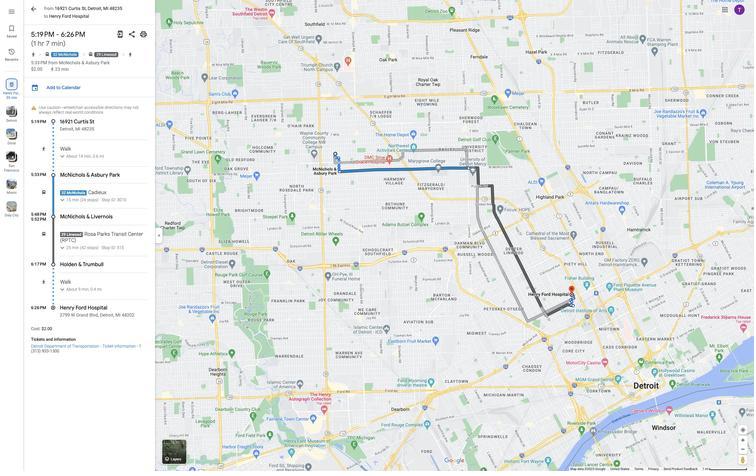 Task type: vqa. For each thing, say whether or not it's contained in the screenshot.


Task type: locate. For each thing, give the bounding box(es) containing it.
0 vertical spatial information
[[54, 337, 76, 342]]

$2.00
[[31, 67, 42, 72], [41, 326, 52, 331]]

main content
[[23, 0, 155, 471]]

5:33 pm inside 5:33 pm from mcnichols & asbury park $2.00
[[31, 60, 47, 65]]

min right 7 at the left top
[[51, 39, 63, 48]]

2 vertical spatial ford
[[76, 305, 86, 311]]

1 horizontal spatial ford
[[62, 14, 71, 19]]

2 2 from the top
[[12, 132, 14, 137]]

2 for doral
[[12, 132, 14, 137]]

2 for detroit
[[12, 110, 14, 114]]

mi inside 16921 curtis st detroit, mi 48235
[[75, 126, 80, 132]]

0 vertical spatial $2.00
[[31, 67, 42, 72]]

saved
[[7, 34, 17, 38]]

ford inside henry ford hospital 2799 w grand blvd, detroit, mi 48202
[[76, 305, 86, 311]]

2 horizontal spatial 1
[[703, 467, 704, 471]]

1 left hr
[[33, 39, 36, 48]]

2 up doral
[[12, 132, 14, 137]]

and
[[46, 337, 53, 342]]

5:33 pm
[[31, 60, 47, 65], [31, 172, 46, 177]]

curtis
[[68, 6, 80, 11], [74, 119, 88, 125]]

· down rosa parks transit center (rptc)
[[100, 245, 101, 250]]

48202
[[122, 312, 134, 318]]

min right 9
[[82, 287, 89, 292]]

henry inside henry ford hospital
[[3, 91, 12, 95]]

6:26 pm up cost:
[[31, 305, 46, 310]]

hospital down st,
[[72, 14, 89, 19]]

2 down the 55 min
[[12, 110, 14, 114]]

1 , then image from the left
[[38, 52, 43, 57]]

1 vertical spatial walk
[[60, 279, 71, 285]]

0 vertical spatial 5:33 pm
[[31, 60, 47, 65]]

daly city button
[[0, 199, 23, 219]]

hospital down the 
[[5, 96, 18, 100]]

-
[[56, 30, 59, 39], [100, 344, 101, 349], [136, 344, 139, 349]]

- left )
[[56, 30, 59, 39]]

0 horizontal spatial detroit
[[6, 119, 17, 123]]

0 vertical spatial 5:19 pm
[[31, 30, 54, 39]]

1 vertical spatial stop
[[102, 245, 110, 250]]

29 linwood up (rptc)
[[61, 232, 81, 237]]

curtis left st,
[[68, 6, 80, 11]]

0 horizontal spatial 6:26 pm
[[31, 305, 46, 310]]

1 bus image from the left
[[45, 52, 50, 57]]

bus image
[[45, 52, 50, 57], [88, 52, 93, 57]]

id: left 3010 at the top left of the page
[[111, 197, 116, 202]]

0 horizontal spatial walk image
[[31, 52, 36, 57]]

id:
[[111, 197, 116, 202], [111, 245, 116, 250]]

show your location image
[[740, 427, 746, 433]]

( down 32 mcnichols cadieux
[[80, 197, 81, 202]]

2 horizontal spatial mi
[[115, 312, 121, 318]]

id: for asbury
[[111, 197, 116, 202]]

0 vertical spatial hospital
[[72, 14, 89, 19]]

( left hr
[[31, 39, 33, 48]]

1 vertical spatial ,
[[89, 287, 89, 292]]

privacy button
[[648, 467, 659, 471]]

1 vertical spatial 48235
[[82, 126, 94, 132]]

0 vertical spatial 2 places element
[[7, 109, 14, 115]]

1 vertical spatial 5:19 pm
[[31, 119, 46, 124]]

0 vertical spatial 6:26 pm
[[61, 30, 85, 39]]

linwood right , then icon
[[102, 52, 116, 57]]

0 vertical spatial (
[[31, 39, 33, 48]]

2 walk from the top
[[60, 279, 71, 285]]

asbury down , then icon
[[86, 60, 100, 65]]

detroit, inside henry ford hospital 2799 w grand blvd, detroit, mi 48202
[[100, 312, 114, 318]]

0 vertical spatial curtis
[[68, 6, 80, 11]]

1 vertical spatial linwood
[[67, 232, 81, 237]]

miami button
[[0, 176, 23, 196]]

mi right 0.4
[[97, 287, 102, 292]]

henry inside from 16921 curtis st, detroit, mi 48235 to henry ford hospital
[[49, 14, 61, 19]]

detroit, down real-
[[60, 126, 74, 132]]

1 horizontal spatial ,
[[91, 154, 92, 159]]

1 horizontal spatial 6:26 pm
[[61, 30, 85, 39]]

5:33 pm from mcnichols & asbury park $2.00
[[31, 60, 110, 72]]

san francisco
[[4, 164, 19, 173]]

curtis inside 16921 curtis st detroit, mi 48235
[[74, 119, 88, 125]]

from inside 5:33 pm from mcnichols & asbury park $2.00
[[48, 60, 58, 65]]

- right ticket
[[136, 344, 139, 349]]

5:33 pm down hr
[[31, 60, 47, 65]]

detroit inside 'region'
[[31, 344, 43, 349]]

1 vertical spatial ford
[[13, 91, 20, 95]]

cadieux
[[88, 189, 106, 196]]

· down cadieux
[[100, 197, 101, 202]]

55
[[6, 96, 10, 100]]

0 horizontal spatial to
[[44, 14, 48, 19]]

curtis down world
[[74, 119, 88, 125]]

1 (313) 933-1300
[[31, 344, 141, 354]]

mcnichols inside 5:33 pm from mcnichols & asbury park $2.00
[[59, 60, 80, 65]]

1 vertical spatial mi
[[97, 287, 102, 292]]

google maps element
[[0, 0, 754, 471]]

park inside 5:33 pm from mcnichols & asbury park $2.00
[[101, 60, 110, 65]]

1 horizontal spatial , then image
[[121, 52, 126, 57]]

0 horizontal spatial , then image
[[38, 52, 43, 57]]

0 vertical spatial 16921
[[55, 6, 67, 11]]

ford inside from 16921 curtis st, detroit, mi 48235 to henry ford hospital
[[62, 14, 71, 19]]

5:19 pm down always at the left top of page
[[31, 119, 46, 124]]

0 horizontal spatial information
[[54, 337, 76, 342]]

detroit
[[6, 119, 17, 123], [31, 344, 43, 349]]

& down , then icon
[[82, 60, 84, 65]]

privacy
[[648, 467, 659, 471]]

linwood for bus image associated with mcnichols & livernois
[[67, 232, 81, 237]]

1 for 1 mi
[[703, 467, 704, 471]]

about left 9
[[66, 287, 77, 292]]

1 horizontal spatial 48235
[[110, 6, 122, 11]]

rosa
[[84, 231, 96, 237]]

send
[[664, 467, 671, 471]]

min right 25
[[72, 245, 79, 250]]

to up 5:19 pm - 6:26 pm ( 1 hr 7 min )
[[44, 14, 48, 19]]

add
[[47, 85, 55, 90]]

states
[[620, 467, 630, 471]]

7
[[46, 39, 50, 48]]

about left 14
[[66, 154, 77, 159]]

mi right 0.6
[[99, 154, 104, 159]]

mcnichols up 15
[[67, 191, 85, 195]]

to
[[44, 14, 48, 19], [56, 85, 61, 90]]

2 bus image from the left
[[88, 52, 93, 57]]

1 about from the top
[[66, 154, 77, 159]]

1 horizontal spatial bus image
[[88, 52, 93, 57]]

0 vertical spatial stop
[[102, 197, 110, 202]]

hospital for henry ford hospital
[[5, 96, 18, 100]]

footer containing map data ©2023 google
[[570, 467, 703, 471]]

stops)
[[87, 197, 99, 202], [87, 245, 99, 250]]

, left 0.4
[[89, 287, 89, 292]]

& up 32 mcnichols cadieux
[[86, 172, 90, 178]]

stop for asbury
[[102, 197, 110, 202]]

walk image
[[31, 52, 36, 57], [128, 52, 133, 57], [41, 280, 46, 284]]

about
[[66, 154, 77, 159], [66, 287, 77, 292]]

1 mi button
[[703, 467, 747, 471]]

( right 25
[[80, 245, 81, 250]]

48235
[[110, 6, 122, 11], [82, 126, 94, 132]]

1 horizontal spatial 29 linwood
[[96, 52, 116, 57]]

2 vertical spatial (
[[80, 245, 81, 250]]

stop down rosa parks transit center (rptc)
[[102, 245, 110, 250]]

0 vertical spatial henry
[[49, 14, 61, 19]]

1 vertical spatial 5:33 pm
[[31, 172, 46, 177]]

mcnichols down 32 mcnichols
[[59, 60, 80, 65]]

1 5:19 pm from the top
[[31, 30, 54, 39]]

stops) for asbury
[[87, 197, 99, 202]]

& for trumbull
[[78, 261, 82, 268]]

2 2 places element from the top
[[7, 132, 14, 138]]

5:19 pm for 5:19 pm
[[31, 119, 46, 124]]

1 vertical spatial hospital
[[5, 96, 18, 100]]

id: left 515 on the left
[[111, 245, 116, 250]]

hospital inside henry ford hospital
[[5, 96, 18, 100]]

bus image
[[41, 190, 46, 195], [41, 232, 46, 237]]

2 bus image from the top
[[41, 232, 46, 237]]

francisco
[[4, 168, 19, 173]]

5:19 pm left )
[[31, 30, 54, 39]]

walk down holden
[[60, 279, 71, 285]]

1 vertical spatial from
[[48, 60, 58, 65]]

1 vertical spatial 2
[[12, 132, 14, 137]]

, then image
[[38, 52, 43, 57], [121, 52, 126, 57]]

32 down mcnichols & asbury park
[[61, 191, 66, 195]]

detroit, right blvd,
[[100, 312, 114, 318]]

1 vertical spatial 32
[[61, 191, 66, 195]]

mi
[[99, 154, 104, 159], [97, 287, 102, 292], [705, 467, 709, 471]]

mcnichols & livernois
[[60, 214, 113, 220]]

0 horizontal spatial linwood
[[67, 232, 81, 237]]

mi inside henry ford hospital 2799 w grand blvd, detroit, mi 48202
[[115, 312, 121, 318]]

0 vertical spatial 29
[[96, 52, 101, 57]]

from up 5:19 pm - 6:26 pm ( 1 hr 7 min )
[[44, 6, 54, 11]]

henry ford hospital
[[3, 91, 20, 100]]

main content containing 5:19 pm
[[23, 0, 155, 471]]

16921 down real-
[[60, 119, 73, 125]]

4
[[12, 155, 14, 160]]

to right 'add' at the left
[[56, 85, 61, 90]]

information
[[54, 337, 76, 342], [114, 344, 136, 349]]

6:17 pm
[[31, 262, 46, 267]]

1 2 from the top
[[12, 110, 14, 114]]

ford up the 55 min
[[13, 91, 20, 95]]

ford up 5:19 pm - 6:26 pm ( 1 hr 7 min )
[[62, 14, 71, 19]]

bus image down 5:52 pm
[[41, 232, 46, 237]]

mi left 48202
[[115, 312, 121, 318]]

0 vertical spatial detroit,
[[88, 6, 102, 11]]

stops) down cadieux
[[87, 197, 99, 202]]

5:33 pm down walk icon at the left of page
[[31, 172, 46, 177]]

id: for livernois
[[111, 245, 116, 250]]

mcnichols down )
[[58, 52, 77, 57]]

from 16921 curtis st, detroit, mi 48235 to henry ford hospital
[[44, 6, 122, 19]]

ford for henry ford hospital
[[13, 91, 20, 95]]

conditions
[[84, 110, 103, 115]]

1 stop from the top
[[102, 197, 110, 202]]

show street view coverage image
[[738, 455, 748, 465]]

6:26 pm up 32 mcnichols
[[61, 30, 85, 39]]

real-
[[65, 110, 73, 115]]

0 vertical spatial park
[[101, 60, 110, 65]]

1 right ticket information link
[[139, 344, 141, 349]]

- left ticket
[[100, 344, 101, 349]]

about 9 min , 0.4 mi
[[66, 287, 102, 292]]

google
[[595, 467, 606, 471]]

2 places element down the 55 min
[[7, 109, 14, 115]]

from inside from 16921 curtis st, detroit, mi 48235 to henry ford hospital
[[44, 6, 54, 11]]

1 vertical spatial 1
[[139, 344, 141, 349]]

linwood up (rptc)
[[67, 232, 81, 237]]

2 horizontal spatial walk image
[[128, 52, 133, 57]]

48235 inside from 16921 curtis st, detroit, mi 48235 to henry ford hospital
[[110, 6, 122, 11]]

walk image
[[41, 146, 46, 151]]

detroit up doral
[[6, 119, 17, 123]]

1 inside the 1 (313) 933-1300
[[139, 344, 141, 349]]

( for mcnichols & asbury park
[[80, 197, 81, 202]]

0 vertical spatial ·
[[100, 197, 101, 202]]

walk for about 9 min , 0.4 mi
[[60, 279, 71, 285]]

0 vertical spatial 48235
[[110, 6, 122, 11]]

mi for 0.4 mi
[[97, 287, 102, 292]]

walk up about 14 min , 0.6 mi
[[60, 146, 71, 152]]

0 horizontal spatial ,
[[89, 287, 89, 292]]

1 horizontal spatial mi
[[103, 6, 108, 11]]

map data ©2023 google
[[570, 467, 606, 471]]

0 horizontal spatial ford
[[13, 91, 20, 95]]

stops) right 42
[[87, 245, 99, 250]]

information up detroit department of transportation link
[[54, 337, 76, 342]]

warning tooltip
[[31, 106, 37, 111]]

zoom out image
[[741, 447, 745, 452]]

hospital inside from 16921 curtis st, detroit, mi 48235 to henry ford hospital
[[72, 14, 89, 19]]

0 horizontal spatial 29
[[61, 232, 66, 237]]

1 inside 5:19 pm - 6:26 pm ( 1 hr 7 min )
[[33, 39, 36, 48]]

1 vertical spatial 29 linwood
[[61, 232, 81, 237]]

48235 right st,
[[110, 6, 122, 11]]

to inside button
[[56, 85, 61, 90]]

$2.00 inside 5:33 pm from mcnichols & asbury park $2.00
[[31, 67, 42, 72]]

29 right , then icon
[[96, 52, 101, 57]]

detroit, inside 16921 curtis st detroit, mi 48235
[[60, 126, 74, 132]]

henry inside henry ford hospital 2799 w grand blvd, detroit, mi 48202
[[60, 305, 74, 311]]

$2.00 left the walking image
[[31, 67, 42, 72]]

bus image for 32
[[45, 52, 50, 57]]

stop down cadieux
[[102, 197, 110, 202]]

hospital up blvd,
[[88, 305, 107, 311]]

1 vertical spatial (
[[80, 197, 81, 202]]

bus image down 7 at the left top
[[45, 52, 50, 57]]

1 vertical spatial bus image
[[41, 232, 46, 237]]

0 vertical spatial 2
[[12, 110, 14, 114]]

mi right feedback
[[705, 467, 709, 471]]

bus image up 5:48 pm
[[41, 190, 46, 195]]

$2.00 up and
[[41, 326, 52, 331]]

feedback
[[684, 467, 698, 471]]

2 vertical spatial hospital
[[88, 305, 107, 311]]

2 places element for doral
[[7, 132, 14, 138]]

1 vertical spatial about
[[66, 287, 77, 292]]

2 horizontal spatial -
[[136, 344, 139, 349]]

2 places element
[[7, 109, 14, 115], [7, 132, 14, 138]]

&
[[82, 60, 84, 65], [86, 172, 90, 178], [86, 214, 90, 220], [78, 261, 82, 268]]

min inside 5:19 pm - 6:26 pm ( 1 hr 7 min )
[[51, 39, 63, 48]]

mi right st,
[[103, 6, 108, 11]]

hospital inside henry ford hospital 2799 w grand blvd, detroit, mi 48202
[[88, 305, 107, 311]]

ford
[[62, 14, 71, 19], [13, 91, 20, 95], [76, 305, 86, 311]]

( for mcnichols & livernois
[[80, 245, 81, 250]]

mi down world
[[75, 126, 80, 132]]

1 horizontal spatial 29
[[96, 52, 101, 57]]

0 vertical spatial 32
[[53, 52, 57, 57]]

min right the 55
[[11, 96, 17, 100]]

2 5:33 pm from the top
[[31, 172, 46, 177]]

5:19 pm inside 5:19 pm - 6:26 pm ( 1 hr 7 min )
[[31, 30, 54, 39]]

0 vertical spatial stops)
[[87, 197, 99, 202]]

walking image
[[50, 67, 55, 72]]

henry up '2799'
[[60, 305, 74, 311]]

about for about 14 min , 0.6 mi
[[66, 154, 77, 159]]

1 vertical spatial $2.00
[[41, 326, 52, 331]]

detroit inside  list
[[6, 119, 17, 123]]

, left 0.6
[[91, 154, 92, 159]]

park
[[101, 60, 110, 65], [109, 172, 120, 178]]

henry
[[49, 14, 61, 19], [3, 91, 12, 95], [60, 305, 74, 311]]

walk for about 14 min , 0.6 mi
[[60, 146, 71, 152]]

2 stop from the top
[[102, 245, 110, 250]]

& left livernois at the left top
[[86, 214, 90, 220]]

1 · from the top
[[100, 197, 101, 202]]

2 5:19 pm from the top
[[31, 119, 46, 124]]

48235 down the st
[[82, 126, 94, 132]]

0 vertical spatial id:
[[111, 197, 116, 202]]

32 up 23
[[53, 52, 57, 57]]

1 vertical spatial henry
[[3, 91, 12, 95]]

footer
[[570, 467, 703, 471]]

min
[[51, 39, 63, 48], [61, 67, 69, 72], [11, 96, 17, 100], [84, 154, 91, 159], [72, 197, 79, 202], [72, 245, 79, 250], [82, 287, 89, 292]]

ticket information link
[[102, 344, 136, 349]]

0 horizontal spatial 32
[[53, 52, 57, 57]]

mi
[[103, 6, 108, 11], [75, 126, 80, 132], [115, 312, 121, 318]]

ford inside henry ford hospital
[[13, 91, 20, 95]]

1 for 1 (313) 933-1300
[[139, 344, 141, 349]]

2 · from the top
[[100, 245, 101, 250]]

1 vertical spatial to
[[56, 85, 61, 90]]

rosa parks transit center (rptc)
[[60, 231, 143, 243]]

· for livernois
[[100, 245, 101, 250]]

6:26 pm
[[61, 30, 85, 39], [31, 305, 46, 310]]

0 horizontal spatial -
[[56, 30, 59, 39]]

1 vertical spatial id:
[[111, 245, 116, 250]]

ford up grand
[[76, 305, 86, 311]]

1 bus image from the top
[[41, 190, 46, 195]]

mcnichols down 15
[[60, 214, 85, 220]]

1 vertical spatial information
[[114, 344, 136, 349]]

1 horizontal spatial 1
[[139, 344, 141, 349]]

1 horizontal spatial linwood
[[102, 52, 116, 57]]

0 vertical spatial detroit
[[6, 119, 17, 123]]

linwood for 29 bus icon
[[102, 52, 116, 57]]

0 horizontal spatial 29 linwood
[[61, 232, 81, 237]]

0 vertical spatial ,
[[91, 154, 92, 159]]

16921 left st,
[[55, 6, 67, 11]]

san
[[9, 164, 15, 168]]

1 vertical spatial 6:26 pm
[[31, 305, 46, 310]]

1 walk from the top
[[60, 146, 71, 152]]

5:19 pm - 6:26 pm ( 1 hr 7 min )
[[31, 30, 85, 48]]

2 about from the top
[[66, 287, 77, 292]]

curtis inside from 16921 curtis st, detroit, mi 48235 to henry ford hospital
[[68, 6, 80, 11]]

29 linwood
[[96, 52, 116, 57], [61, 232, 81, 237]]

1 horizontal spatial 32
[[61, 191, 66, 195]]

2 stops) from the top
[[87, 245, 99, 250]]

about for about 9 min , 0.4 mi
[[66, 287, 77, 292]]

detroit, right st,
[[88, 6, 102, 11]]

29 linwood right , then icon
[[96, 52, 116, 57]]

1 5:33 pm from the top
[[31, 60, 47, 65]]

2 vertical spatial mi
[[705, 467, 709, 471]]

1 vertical spatial stops)
[[87, 245, 99, 250]]

1 horizontal spatial information
[[114, 344, 136, 349]]

henry up the 55
[[3, 91, 12, 95]]

henry up 5:19 pm - 6:26 pm ( 1 hr 7 min )
[[49, 14, 61, 19]]

29 up (rptc)
[[61, 232, 66, 237]]

0 vertical spatial mi
[[103, 6, 108, 11]]

st,
[[82, 6, 87, 11]]

1 stops) from the top
[[87, 197, 99, 202]]

3010
[[117, 197, 126, 202]]

min right 23
[[61, 67, 69, 72]]

1 2 places element from the top
[[7, 109, 14, 115]]

1 right feedback
[[703, 467, 704, 471]]

bus image right , then icon
[[88, 52, 93, 57]]

0 vertical spatial walk
[[60, 146, 71, 152]]

2 id: from the top
[[111, 245, 116, 250]]

2 places element up doral
[[7, 132, 14, 138]]

0 horizontal spatial bus image
[[45, 52, 50, 57]]

mcnichols
[[58, 52, 77, 57], [59, 60, 80, 65], [60, 172, 85, 178], [67, 191, 85, 195], [60, 214, 85, 220]]

holden
[[60, 261, 77, 268]]

city
[[12, 213, 18, 217]]

& right holden
[[78, 261, 82, 268]]

, then image
[[81, 52, 86, 57]]

information right ticket
[[114, 344, 136, 349]]

1 horizontal spatial to
[[56, 85, 61, 90]]

1 vertical spatial detroit,
[[60, 126, 74, 132]]

0 vertical spatial 1
[[33, 39, 36, 48]]

1 vertical spatial detroit
[[31, 344, 43, 349]]

2 vertical spatial henry
[[60, 305, 74, 311]]

1 horizontal spatial detroit
[[31, 344, 43, 349]]

, for 14 min
[[91, 154, 92, 159]]

0 horizontal spatial mi
[[75, 126, 80, 132]]

1 id: from the top
[[111, 197, 116, 202]]

& for livernois
[[86, 214, 90, 220]]

32 inside 32 mcnichols cadieux
[[61, 191, 66, 195]]

from up the walking image
[[48, 60, 58, 65]]

asbury up cadieux
[[91, 172, 108, 178]]

0 vertical spatial to
[[44, 14, 48, 19]]

0 vertical spatial linwood
[[102, 52, 116, 57]]

linwood
[[102, 52, 116, 57], [67, 232, 81, 237]]

- inside 5:19 pm - 6:26 pm ( 1 hr 7 min )
[[56, 30, 59, 39]]

0.6
[[93, 154, 98, 159]]

detroit down tickets
[[31, 344, 43, 349]]

1 vertical spatial ·
[[100, 245, 101, 250]]

0 horizontal spatial 1
[[33, 39, 36, 48]]



Task type: describe. For each thing, give the bounding box(es) containing it.
detroit, inside from 16921 curtis st, detroit, mi 48235 to henry ford hospital
[[88, 6, 102, 11]]

25
[[66, 245, 71, 250]]

grand
[[76, 312, 88, 318]]

mcnichols down 14
[[60, 172, 85, 178]]

asbury inside 5:33 pm from mcnichols & asbury park $2.00
[[86, 60, 100, 65]]

48235 inside 16921 curtis st detroit, mi 48235
[[82, 126, 94, 132]]

of
[[67, 344, 71, 349]]

0.4
[[90, 287, 96, 292]]

15 min ( 24 stops) · stop id: 3010
[[66, 197, 126, 202]]

saved button
[[0, 22, 23, 40]]

)
[[63, 39, 66, 48]]

product
[[672, 467, 683, 471]]

accessible
[[84, 105, 104, 110]]

united states
[[610, 467, 630, 471]]

caution–wheelchair-
[[47, 105, 84, 110]]

livernois
[[91, 214, 113, 220]]

calendar
[[62, 85, 81, 90]]

tickets and information
[[31, 337, 76, 342]]

1 horizontal spatial walk image
[[41, 280, 46, 284]]

24
[[81, 197, 86, 202]]

min inside  list
[[11, 96, 17, 100]]

data
[[578, 467, 584, 471]]

16921 inside from 16921 curtis st, detroit, mi 48235 to henry ford hospital
[[55, 6, 67, 11]]

terms
[[634, 467, 644, 471]]

2 , then image from the left
[[121, 52, 126, 57]]

· for asbury
[[100, 197, 101, 202]]

st
[[89, 119, 94, 125]]

detroit department of transportation link
[[31, 344, 99, 349]]

world
[[73, 110, 83, 115]]

always
[[39, 110, 51, 115]]

w
[[71, 312, 75, 318]]

mi inside from 16921 curtis st, detroit, mi 48235 to henry ford hospital
[[103, 6, 108, 11]]

32 for 32 mcnichols
[[53, 52, 57, 57]]

doral
[[7, 141, 16, 145]]

mi for 0.6 mi
[[99, 154, 104, 159]]

hr
[[38, 39, 44, 48]]

transportation
[[72, 344, 99, 349]]

directions
[[105, 105, 123, 110]]

center
[[128, 231, 143, 237]]

1 vertical spatial asbury
[[91, 172, 108, 178]]

zoom in image
[[741, 438, 745, 443]]

5:52 pm
[[31, 217, 46, 222]]

ford for henry ford hospital 2799 w grand blvd, detroit, mi 48202
[[76, 305, 86, 311]]

add to calendar button
[[43, 82, 84, 93]]

29 for 29 bus icon
[[96, 52, 101, 57]]

min right 14
[[84, 154, 91, 159]]

add to calendar
[[47, 85, 81, 90]]

(rptc)
[[60, 237, 76, 243]]

map
[[570, 467, 577, 471]]

32 mcnichols
[[53, 52, 77, 57]]

mcnichols inside 32 mcnichols cadieux
[[67, 191, 85, 195]]

 list
[[0, 0, 23, 471]]

933-
[[42, 349, 50, 354]]

23
[[55, 67, 60, 72]]

cost:
[[31, 326, 40, 331]]

5:48 pm
[[31, 212, 46, 217]]

reflect
[[52, 110, 64, 115]]

1 vertical spatial park
[[109, 172, 120, 178]]

footer inside google maps element
[[570, 467, 703, 471]]

layers
[[171, 457, 181, 462]]

send product feedback
[[664, 467, 698, 471]]

trumbull
[[83, 261, 104, 268]]

16921 inside 16921 curtis st detroit, mi 48235
[[60, 119, 73, 125]]

1300
[[50, 349, 59, 354]]

0 vertical spatial 29 linwood
[[96, 52, 116, 57]]

miami
[[7, 191, 17, 195]]

23 min
[[55, 67, 69, 72]]

1 mi
[[703, 467, 709, 471]]

, for 9 min
[[89, 287, 89, 292]]

2 places element for detroit
[[7, 109, 14, 115]]

16921 curtis st detroit, mi 48235
[[60, 119, 94, 132]]

google account: tyler black  
(blacklashes1000@gmail.com) image
[[734, 4, 745, 15]]

( inside 5:19 pm - 6:26 pm ( 1 hr 7 min )
[[31, 39, 33, 48]]

not
[[133, 105, 139, 110]]

42
[[81, 245, 86, 250]]

to inside from 16921 curtis st, detroit, mi 48235 to henry ford hospital
[[44, 14, 48, 19]]

detroit for detroit department of transportation - ticket information
[[31, 344, 43, 349]]

515
[[117, 245, 124, 250]]

5:33 pm for 5:33 pm from mcnichols & asbury park $2.00
[[31, 60, 47, 65]]

send product feedback button
[[664, 467, 698, 471]]

henry for henry ford hospital 2799 w grand blvd, detroit, mi 48202
[[60, 305, 74, 311]]

recents
[[5, 57, 18, 62]]

hospital for henry ford hospital 2799 w grand blvd, detroit, mi 48202
[[88, 305, 107, 311]]

9
[[78, 287, 81, 292]]

use caution–wheelchair-accessible directions may not always reflect real-world conditions
[[39, 105, 139, 115]]

united
[[610, 467, 620, 471]]

bus image for 29
[[88, 52, 93, 57]]

©2023
[[585, 467, 595, 471]]

& inside 5:33 pm from mcnichols & asbury park $2.00
[[82, 60, 84, 65]]


[[9, 81, 15, 88]]

5:33 pm for 5:33 pm
[[31, 172, 46, 177]]

32 for 32 mcnichols cadieux
[[61, 191, 66, 195]]

tickets
[[31, 337, 45, 342]]

2799
[[60, 312, 70, 318]]

about 14 min , 0.6 mi
[[66, 154, 104, 159]]

bus image for mcnichols & livernois
[[41, 232, 46, 237]]

menu image
[[8, 8, 16, 16]]

29 for bus image associated with mcnichols & livernois
[[61, 232, 66, 237]]

cost: $2.00
[[31, 326, 52, 331]]

daly
[[5, 213, 12, 217]]

4 places element
[[7, 154, 14, 160]]

1 horizontal spatial -
[[100, 344, 101, 349]]

henry ford hospital 2799 w grand blvd, detroit, mi 48202
[[60, 305, 134, 318]]

blvd,
[[89, 312, 99, 318]]

department
[[44, 344, 66, 349]]

25 min ( 42 stops) · stop id: 515
[[66, 245, 124, 250]]

henry for henry ford hospital
[[3, 91, 12, 95]]

detroit for detroit
[[6, 119, 17, 123]]

32 mcnichols cadieux
[[61, 189, 106, 196]]

may
[[124, 105, 132, 110]]

terms button
[[634, 467, 644, 471]]

55 min
[[6, 96, 17, 100]]

(313)
[[31, 349, 41, 354]]

5:19 pm for 5:19 pm - 6:26 pm ( 1 hr 7 min )
[[31, 30, 54, 39]]

directions from 16921 curtis st, detroit, mi 48235 to henry ford hospital region
[[23, 25, 155, 471]]

use
[[39, 105, 46, 110]]

& for asbury
[[86, 172, 90, 178]]

bus image for mcnichols & asbury park
[[41, 190, 46, 195]]

min right 15
[[72, 197, 79, 202]]

stop for livernois
[[102, 245, 110, 250]]

stops) for livernois
[[87, 245, 99, 250]]

6:26 pm inside 5:19 pm - 6:26 pm ( 1 hr 7 min )
[[61, 30, 85, 39]]

collapse side panel image
[[155, 232, 163, 239]]



